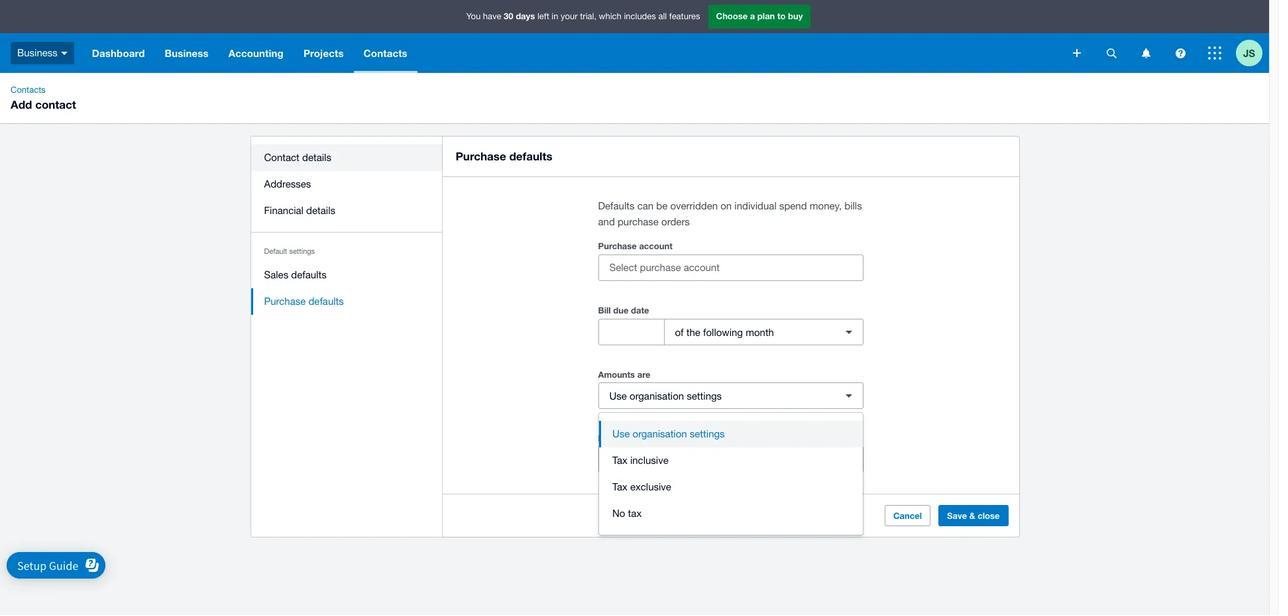 Task type: describe. For each thing, give the bounding box(es) containing it.
default settings
[[264, 247, 315, 255]]

sales defaults button
[[251, 262, 443, 288]]

use organisation settings for tax
[[610, 454, 722, 465]]

menu containing contact details
[[251, 137, 443, 323]]

js
[[1244, 47, 1256, 59]]

left
[[538, 11, 550, 21]]

contacts add contact
[[11, 85, 76, 111]]

following
[[704, 327, 743, 338]]

defaults
[[599, 200, 635, 212]]

dashboard
[[92, 47, 145, 59]]

use organisation settings button for purchase tax
[[599, 446, 864, 473]]

add
[[11, 97, 32, 111]]

save
[[948, 511, 968, 521]]

all
[[659, 11, 667, 21]]

settings up use organisation settings button
[[687, 390, 722, 402]]

plan
[[758, 11, 776, 21]]

contacts link
[[5, 84, 51, 97]]

use for purchase
[[610, 454, 627, 465]]

choose a plan to buy
[[717, 11, 803, 21]]

can
[[638, 200, 654, 212]]

to
[[778, 11, 786, 21]]

1 horizontal spatial business
[[165, 47, 209, 59]]

&
[[970, 511, 976, 521]]

orders
[[662, 216, 690, 227]]

accounting button
[[219, 33, 294, 73]]

use organisation settings button for amounts are
[[599, 383, 864, 409]]

the
[[687, 327, 701, 338]]

are
[[638, 369, 651, 380]]

which
[[599, 11, 622, 21]]

you have 30 days left in your trial, which includes all features
[[467, 11, 701, 21]]

includes
[[624, 11, 656, 21]]

financial details
[[264, 205, 336, 216]]

due
[[614, 305, 629, 316]]

group containing use organisation settings
[[600, 413, 863, 535]]

month
[[746, 327, 775, 338]]

a
[[751, 11, 756, 21]]

money,
[[810, 200, 842, 212]]

you
[[467, 11, 481, 21]]

tax for no tax
[[628, 508, 642, 519]]

buy
[[789, 11, 803, 21]]

settings inside button
[[690, 428, 725, 440]]

sales
[[264, 269, 289, 281]]

inclusive
[[631, 455, 669, 466]]

Purchase account field
[[599, 255, 863, 281]]

trial,
[[580, 11, 597, 21]]

account
[[640, 241, 673, 251]]

default
[[264, 247, 287, 255]]

and
[[599, 216, 615, 227]]

projects button
[[294, 33, 354, 73]]

purchase inside button
[[264, 296, 306, 307]]

purchase
[[618, 216, 659, 227]]

close
[[978, 511, 1000, 521]]

contact details button
[[251, 145, 443, 171]]

tax exclusive
[[613, 481, 672, 493]]

of the following month button
[[664, 319, 864, 346]]

individual
[[735, 200, 777, 212]]

30
[[504, 11, 514, 21]]

tax inclusive
[[613, 455, 669, 466]]

0 vertical spatial defaults
[[510, 149, 553, 163]]

tax exclusive button
[[600, 474, 863, 501]]



Task type: vqa. For each thing, say whether or not it's contained in the screenshot.
hide details button corresponding to visibility
no



Task type: locate. For each thing, give the bounding box(es) containing it.
use organisation settings button up use organisation settings button
[[599, 383, 864, 409]]

0 vertical spatial use
[[610, 390, 627, 402]]

2 use organisation settings button from the top
[[599, 446, 864, 473]]

financial details button
[[251, 198, 443, 224]]

0 horizontal spatial business
[[17, 47, 58, 58]]

1 use organisation settings button from the top
[[599, 383, 864, 409]]

details for contact details
[[302, 152, 332, 163]]

group
[[600, 413, 863, 535]]

0 vertical spatial use organisation settings
[[610, 390, 722, 402]]

1 vertical spatial defaults
[[291, 269, 327, 281]]

menu
[[251, 137, 443, 323]]

use organisation settings up the exclusive
[[610, 454, 722, 465]]

use up tax inclusive
[[613, 428, 630, 440]]

1 vertical spatial use
[[613, 428, 630, 440]]

0 vertical spatial use organisation settings button
[[599, 383, 864, 409]]

addresses button
[[251, 171, 443, 198]]

settings up sales defaults
[[289, 247, 315, 255]]

1 horizontal spatial business button
[[155, 33, 219, 73]]

purchase defaults inside button
[[264, 296, 344, 307]]

2 business button from the left
[[155, 33, 219, 73]]

tax down purchase tax
[[613, 455, 628, 466]]

be
[[657, 200, 668, 212]]

business
[[17, 47, 58, 58], [165, 47, 209, 59]]

tax for tax exclusive
[[613, 481, 628, 493]]

2 vertical spatial use organisation settings
[[610, 454, 722, 465]]

use organisation settings button
[[600, 421, 863, 448]]

organisation inside button
[[633, 428, 687, 440]]

contacts right projects 'dropdown button'
[[364, 47, 408, 59]]

sales defaults
[[264, 269, 327, 281]]

save & close
[[948, 511, 1000, 521]]

dashboard link
[[82, 33, 155, 73]]

1 vertical spatial tax
[[628, 508, 642, 519]]

tax up no
[[613, 481, 628, 493]]

amounts
[[599, 369, 635, 380]]

0 horizontal spatial purchase defaults
[[264, 296, 344, 307]]

1 vertical spatial purchase defaults
[[264, 296, 344, 307]]

use down purchase tax
[[610, 454, 627, 465]]

use inside button
[[613, 428, 630, 440]]

use organisation settings up inclusive at the bottom
[[613, 428, 725, 440]]

purchase account
[[599, 241, 673, 251]]

details inside 'button'
[[306, 205, 336, 216]]

organisation for tax
[[630, 454, 685, 465]]

1 vertical spatial details
[[306, 205, 336, 216]]

navigation inside banner
[[82, 33, 1064, 73]]

organisation up the exclusive
[[630, 454, 685, 465]]

settings
[[289, 247, 315, 255], [687, 390, 722, 402], [690, 428, 725, 440], [687, 454, 722, 465]]

list box
[[600, 413, 863, 535]]

overridden
[[671, 200, 718, 212]]

contacts for contacts add contact
[[11, 85, 46, 95]]

bills
[[845, 200, 863, 212]]

amounts are
[[599, 369, 651, 380]]

2 vertical spatial use
[[610, 454, 627, 465]]

contact details
[[264, 152, 332, 163]]

defaults for purchase defaults button
[[309, 296, 344, 307]]

bill
[[599, 305, 611, 316]]

navigation
[[82, 33, 1064, 73]]

bill due date group
[[599, 319, 864, 346]]

choose
[[717, 11, 748, 21]]

your
[[561, 11, 578, 21]]

contact
[[264, 152, 300, 163]]

use organisation settings button up tax exclusive button
[[599, 446, 864, 473]]

0 vertical spatial purchase defaults
[[456, 149, 553, 163]]

purchase
[[456, 149, 506, 163], [599, 241, 637, 251], [264, 296, 306, 307], [599, 433, 637, 444]]

tax inside button
[[628, 508, 642, 519]]

use for amounts
[[610, 390, 627, 402]]

of
[[675, 327, 684, 338]]

contacts up add
[[11, 85, 46, 95]]

business button
[[0, 33, 82, 73], [155, 33, 219, 73]]

2 tax from the top
[[613, 481, 628, 493]]

tax up inclusive at the bottom
[[640, 433, 652, 444]]

on
[[721, 200, 732, 212]]

contacts for contacts
[[364, 47, 408, 59]]

tax for tax inclusive
[[613, 455, 628, 466]]

tax inside tax exclusive button
[[613, 481, 628, 493]]

cancel button
[[885, 505, 931, 527]]

in
[[552, 11, 559, 21]]

no
[[613, 508, 626, 519]]

2 vertical spatial defaults
[[309, 296, 344, 307]]

purchase defaults
[[456, 149, 553, 163], [264, 296, 344, 307]]

features
[[670, 11, 701, 21]]

contacts inside contacts add contact
[[11, 85, 46, 95]]

0 horizontal spatial business button
[[0, 33, 82, 73]]

exclusive
[[631, 481, 672, 493]]

bill due date
[[599, 305, 650, 316]]

spend
[[780, 200, 807, 212]]

none number field inside bill due date group
[[599, 320, 664, 345]]

no tax
[[613, 508, 642, 519]]

tax
[[613, 455, 628, 466], [613, 481, 628, 493]]

1 vertical spatial tax
[[613, 481, 628, 493]]

details down "addresses" button
[[306, 205, 336, 216]]

navigation containing dashboard
[[82, 33, 1064, 73]]

use organisation settings for are
[[610, 390, 722, 402]]

use organisation settings button
[[599, 383, 864, 409], [599, 446, 864, 473]]

svg image
[[1209, 46, 1222, 60], [1107, 48, 1117, 58], [1142, 48, 1151, 58], [1176, 48, 1186, 58], [1074, 49, 1082, 57], [61, 52, 68, 55]]

accounting
[[229, 47, 284, 59]]

of the following month
[[675, 327, 775, 338]]

purchase tax
[[599, 433, 652, 444]]

0 vertical spatial tax
[[613, 455, 628, 466]]

details for financial details
[[306, 205, 336, 216]]

use down amounts at the left of the page
[[610, 390, 627, 402]]

defaults
[[510, 149, 553, 163], [291, 269, 327, 281], [309, 296, 344, 307]]

organisation down are
[[630, 390, 685, 402]]

details right contact
[[302, 152, 332, 163]]

0 vertical spatial organisation
[[630, 390, 685, 402]]

date
[[631, 305, 650, 316]]

details
[[302, 152, 332, 163], [306, 205, 336, 216]]

use organisation settings down are
[[610, 390, 722, 402]]

days
[[516, 11, 535, 21]]

1 vertical spatial organisation
[[633, 428, 687, 440]]

tax inclusive button
[[600, 448, 863, 474]]

js button
[[1237, 33, 1270, 73]]

organisation up inclusive at the bottom
[[633, 428, 687, 440]]

details inside button
[[302, 152, 332, 163]]

purchase defaults button
[[251, 288, 443, 315]]

use
[[610, 390, 627, 402], [613, 428, 630, 440], [610, 454, 627, 465]]

financial
[[264, 205, 304, 216]]

defaults for sales defaults button
[[291, 269, 327, 281]]

1 business button from the left
[[0, 33, 82, 73]]

contacts button
[[354, 33, 418, 73]]

banner
[[0, 0, 1270, 73]]

contacts
[[364, 47, 408, 59], [11, 85, 46, 95]]

cancel
[[894, 511, 923, 521]]

defaults can be overridden on individual spend money, bills and purchase orders
[[599, 200, 863, 227]]

1 vertical spatial use organisation settings
[[613, 428, 725, 440]]

None number field
[[599, 320, 664, 345]]

tax inside tax inclusive button
[[613, 455, 628, 466]]

banner containing js
[[0, 0, 1270, 73]]

settings up tax inclusive button
[[690, 428, 725, 440]]

organisation
[[630, 390, 685, 402], [633, 428, 687, 440], [630, 454, 685, 465]]

0 vertical spatial details
[[302, 152, 332, 163]]

1 tax from the top
[[613, 455, 628, 466]]

1 vertical spatial contacts
[[11, 85, 46, 95]]

2 vertical spatial organisation
[[630, 454, 685, 465]]

0 vertical spatial tax
[[640, 433, 652, 444]]

tax
[[640, 433, 652, 444], [628, 508, 642, 519]]

organisation for are
[[630, 390, 685, 402]]

use organisation settings inside button
[[613, 428, 725, 440]]

contact
[[35, 97, 76, 111]]

no tax button
[[600, 501, 863, 527]]

use organisation settings
[[610, 390, 722, 402], [613, 428, 725, 440], [610, 454, 722, 465]]

tax right no
[[628, 508, 642, 519]]

0 vertical spatial contacts
[[364, 47, 408, 59]]

projects
[[304, 47, 344, 59]]

1 vertical spatial use organisation settings button
[[599, 446, 864, 473]]

tax for purchase tax
[[640, 433, 652, 444]]

0 horizontal spatial contacts
[[11, 85, 46, 95]]

settings down use organisation settings button
[[687, 454, 722, 465]]

list box containing use organisation settings
[[600, 413, 863, 535]]

contacts inside dropdown button
[[364, 47, 408, 59]]

save & close button
[[939, 505, 1009, 527]]

have
[[483, 11, 502, 21]]

addresses
[[264, 178, 311, 190]]

1 horizontal spatial contacts
[[364, 47, 408, 59]]

1 horizontal spatial purchase defaults
[[456, 149, 553, 163]]



